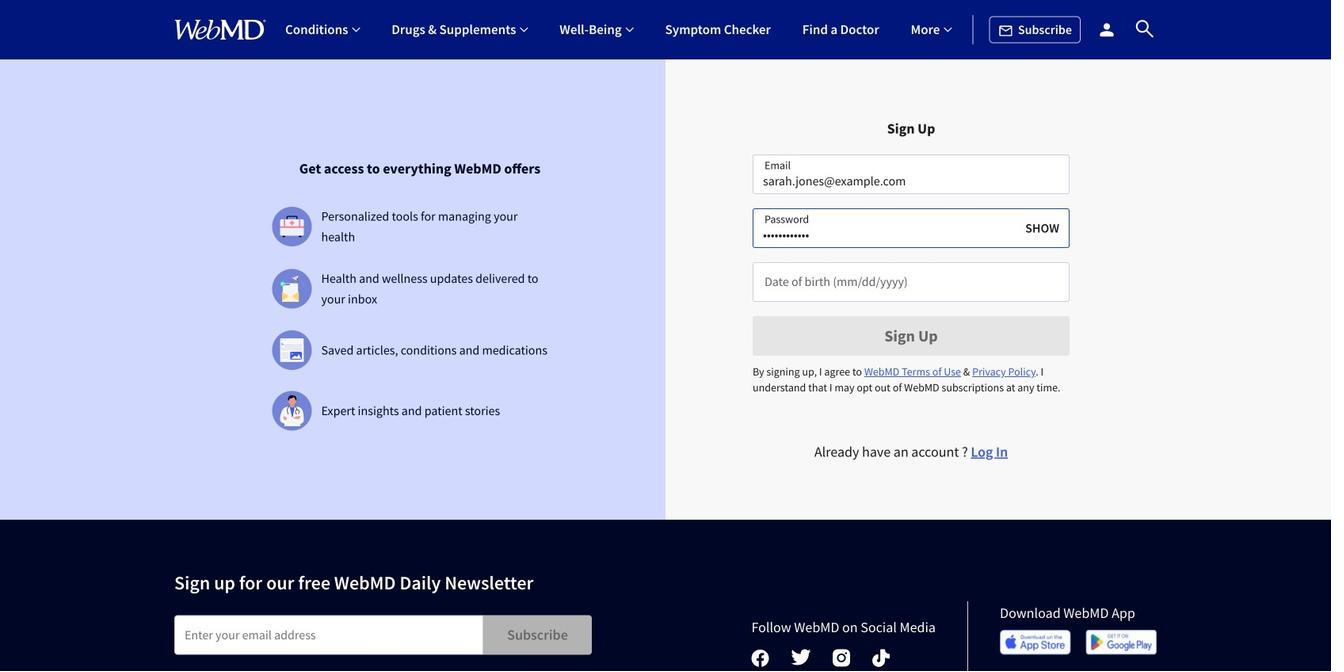 Task type: locate. For each thing, give the bounding box(es) containing it.
4 image
[[280, 338, 304, 362]]

4 image
[[280, 395, 304, 427]]

None text field
[[753, 154, 1070, 194], [753, 262, 1070, 302], [753, 154, 1070, 194], [753, 262, 1070, 302]]

conditions image
[[352, 26, 360, 34]]

search image
[[1134, 17, 1157, 41]]

None password field
[[753, 208, 1070, 248]]

Enter search terms text field
[[174, 616, 484, 655]]

drugs & supplements image
[[520, 26, 528, 34]]



Task type: describe. For each thing, give the bounding box(es) containing it.
well being image
[[626, 26, 634, 34]]

logo for webmd image
[[174, 19, 266, 40]]

2 image
[[280, 276, 304, 302]]

more image
[[944, 26, 952, 34]]

1 image
[[280, 216, 304, 237]]



